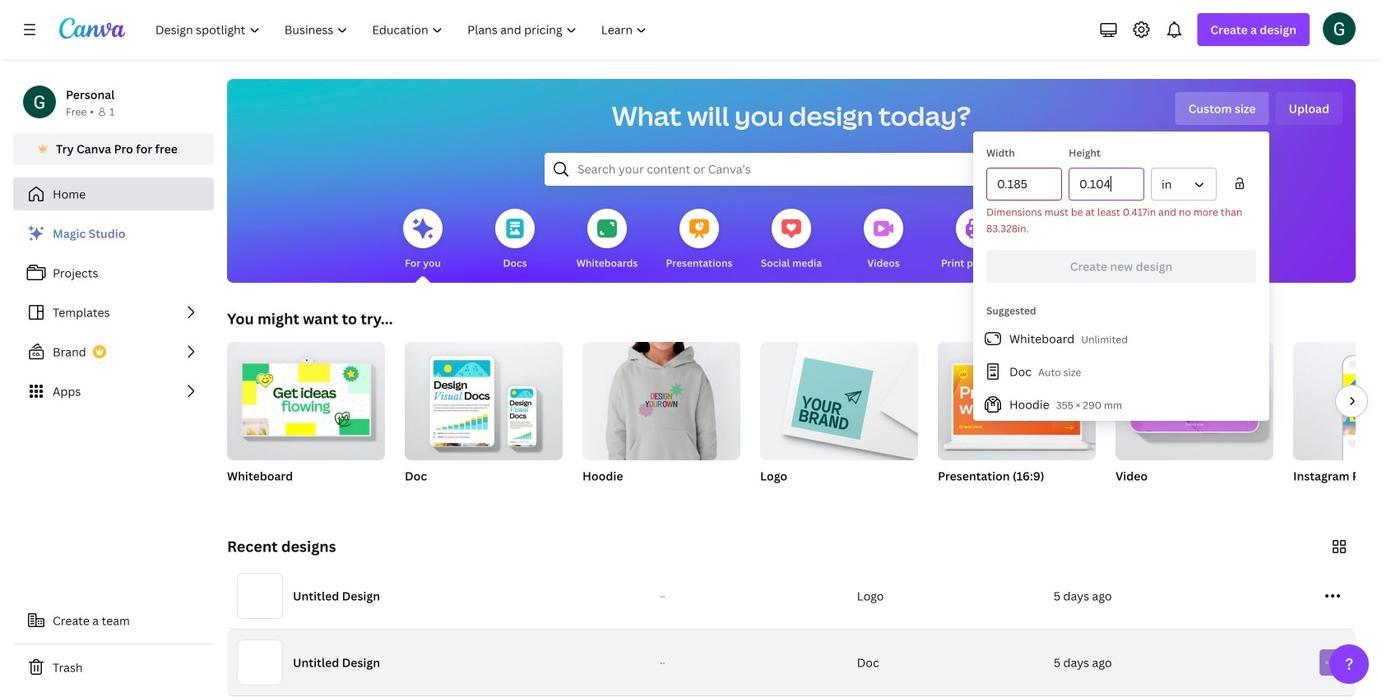 Task type: locate. For each thing, give the bounding box(es) containing it.
list
[[13, 217, 214, 408], [973, 323, 1270, 421]]

None number field
[[997, 169, 1052, 200], [1080, 169, 1134, 200], [997, 169, 1052, 200], [1080, 169, 1134, 200]]

alert
[[987, 204, 1256, 237]]

group
[[227, 336, 385, 505], [227, 336, 385, 461], [405, 336, 563, 505], [405, 336, 563, 461], [583, 336, 741, 505], [583, 336, 741, 461], [760, 336, 918, 505], [760, 336, 918, 461], [938, 342, 1096, 505], [938, 342, 1096, 461], [1116, 342, 1274, 505], [1293, 342, 1382, 505]]

Search search field
[[578, 154, 1005, 185]]

None search field
[[545, 153, 1038, 186]]

0 horizontal spatial list
[[13, 217, 214, 408]]



Task type: vqa. For each thing, say whether or not it's contained in the screenshot.
eight-
no



Task type: describe. For each thing, give the bounding box(es) containing it.
greg robinson image
[[1323, 12, 1356, 45]]

1 horizontal spatial list
[[973, 323, 1270, 421]]

Units: in button
[[1151, 168, 1217, 201]]

top level navigation element
[[145, 13, 661, 46]]



